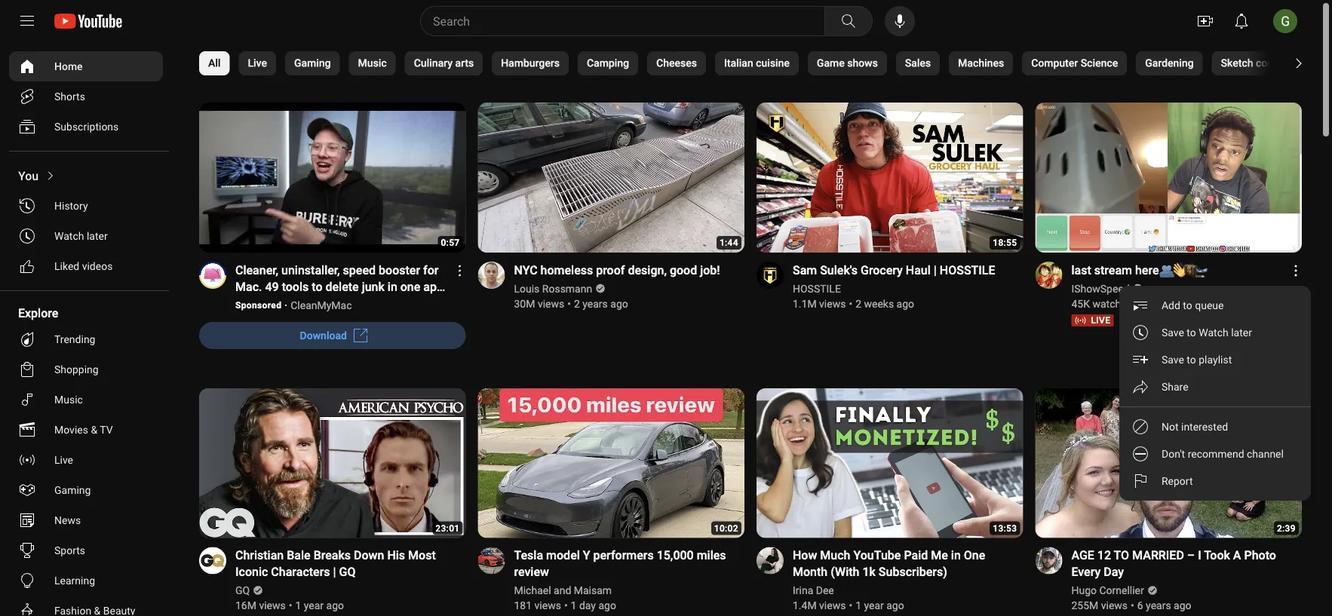 Task type: locate. For each thing, give the bounding box(es) containing it.
sam sulek's grocery haul | hosstile
[[793, 263, 996, 277]]

to inside option
[[1187, 353, 1197, 366]]

0 horizontal spatial years
[[583, 298, 608, 310]]

1 1 year ago from the left
[[295, 600, 344, 612]]

views down "louis rossmann" "link"
[[538, 298, 565, 310]]

to inside cleaner, uninstaller, speed booster for mac. 49 tools to delete junk in one app. try free.
[[312, 279, 323, 294]]

in inside how much youtube paid me in one month (with 1k subscribers)
[[951, 549, 961, 563]]

music up movies
[[54, 394, 83, 406]]

watch down add to queue option
[[1199, 326, 1229, 339]]

shorts link
[[9, 81, 163, 112], [9, 81, 163, 112]]

0 horizontal spatial year
[[304, 600, 324, 612]]

2 save from the top
[[1162, 353, 1185, 366]]

1 vertical spatial years
[[1146, 600, 1172, 612]]

hosstile down 18:55
[[940, 263, 996, 277]]

go to channel: cleanmymac. image
[[199, 262, 226, 289]]

junk
[[362, 279, 385, 294]]

every
[[1072, 565, 1101, 580]]

0 horizontal spatial gaming
[[54, 484, 91, 497]]

live right 'all'
[[248, 57, 267, 69]]

ago right day
[[599, 600, 616, 612]]

music
[[358, 57, 387, 69], [54, 394, 83, 406]]

2 year from the left
[[864, 600, 884, 612]]

1 for bale
[[295, 600, 301, 612]]

2 2 from the left
[[856, 298, 862, 310]]

movies
[[54, 424, 88, 436]]

gq up 16m
[[235, 585, 250, 597]]

1 year ago down the 1k
[[856, 600, 905, 612]]

0 vertical spatial |
[[934, 263, 937, 277]]

maisam
[[574, 585, 612, 597]]

views for 12
[[1102, 600, 1128, 612]]

1 horizontal spatial in
[[951, 549, 961, 563]]

1 save from the top
[[1162, 326, 1185, 339]]

list box
[[1120, 286, 1311, 501]]

music link
[[9, 385, 163, 415], [9, 385, 163, 415]]

in right me
[[951, 549, 961, 563]]

day
[[579, 600, 596, 612]]

2 1 from the left
[[571, 600, 577, 612]]

save inside save to watch later option
[[1162, 326, 1185, 339]]

how much youtube paid me in one month (with 1k subscribers)
[[793, 549, 986, 580]]

irina dee
[[793, 585, 834, 597]]

1 horizontal spatial gaming
[[294, 57, 331, 69]]

explore
[[18, 306, 58, 320]]

year for (with
[[864, 600, 884, 612]]

game shows
[[817, 57, 878, 69]]

1 horizontal spatial 1
[[571, 600, 577, 612]]

None search field
[[393, 6, 876, 36]]

y
[[583, 549, 591, 563]]

1 vertical spatial save
[[1162, 353, 1185, 366]]

later
[[87, 230, 108, 242], [1232, 326, 1253, 339]]

2 left weeks
[[856, 298, 862, 310]]

computer science
[[1032, 57, 1119, 69]]

michael and maisam
[[514, 585, 612, 597]]

1 horizontal spatial 1 year ago
[[856, 600, 905, 612]]

views for much
[[820, 600, 846, 612]]

181
[[514, 600, 532, 612]]

review
[[514, 565, 549, 580]]

month
[[793, 565, 828, 580]]

share option
[[1120, 373, 1311, 401]]

shows
[[848, 57, 878, 69]]

most
[[408, 549, 436, 563]]

1 horizontal spatial gq
[[339, 565, 356, 580]]

0 vertical spatial later
[[87, 230, 108, 242]]

gq link
[[235, 584, 251, 599]]

nyc homeless proof design, good job! link
[[514, 262, 720, 278]]

years for proof
[[583, 298, 608, 310]]

cheeses
[[657, 57, 697, 69]]

you link
[[9, 161, 163, 191], [9, 161, 163, 191]]

3 1 from the left
[[856, 600, 862, 612]]

views for sulek's
[[820, 298, 846, 310]]

here🫂👋🧳🛫
[[1136, 263, 1208, 277]]

2 1 year ago from the left
[[856, 600, 905, 612]]

ago
[[611, 298, 628, 310], [897, 298, 915, 310], [326, 600, 344, 612], [599, 600, 616, 612], [887, 600, 905, 612], [1174, 600, 1192, 612]]

1 left day
[[571, 600, 577, 612]]

2 horizontal spatial 1
[[856, 600, 862, 612]]

movies & tv link
[[9, 415, 163, 445], [9, 415, 163, 445]]

ago down the christian bale breaks down his most iconic characters | gq
[[326, 600, 344, 612]]

views down hugo cornellier link
[[1102, 600, 1128, 612]]

0:57 button
[[199, 103, 466, 255]]

add to queue option
[[1120, 292, 1311, 319]]

save for save to watch later
[[1162, 326, 1185, 339]]

ago right 6
[[1174, 600, 1192, 612]]

subscribers)
[[879, 565, 948, 580]]

in
[[388, 279, 398, 294], [951, 549, 961, 563]]

2 down rossmann
[[574, 298, 580, 310]]

1 horizontal spatial live
[[248, 57, 267, 69]]

1 down the 'characters'
[[295, 600, 301, 612]]

ago down nyc homeless proof design, good job! by louis rossmann 30,694,943 views 2 years ago 1 minute, 44 seconds element
[[611, 298, 628, 310]]

not
[[1162, 421, 1179, 433]]

years down rossmann
[[583, 298, 608, 310]]

machines
[[958, 57, 1005, 69]]

to
[[312, 279, 323, 294], [1184, 299, 1193, 312], [1187, 326, 1197, 339], [1187, 353, 1197, 366]]

not interested
[[1162, 421, 1229, 433]]

go to channel: cleanmymac. element
[[291, 299, 352, 312]]

to for save to watch later
[[1187, 326, 1197, 339]]

live link
[[9, 445, 163, 475], [9, 445, 163, 475]]

0 horizontal spatial |
[[333, 565, 336, 580]]

sam sulek's grocery haul | hosstile link
[[793, 262, 996, 278]]

save
[[1162, 326, 1185, 339], [1162, 353, 1185, 366]]

1 vertical spatial music
[[54, 394, 83, 406]]

tv
[[100, 424, 113, 436]]

to left playlist
[[1187, 353, 1197, 366]]

Download text field
[[300, 329, 347, 342]]

1 horizontal spatial year
[[864, 600, 884, 612]]

culinary arts
[[414, 57, 474, 69]]

0 vertical spatial years
[[583, 298, 608, 310]]

nyc homeless proof design, good job! by louis rossmann 30,694,943 views 2 years ago 1 minute, 44 seconds element
[[514, 262, 720, 278]]

1 vertical spatial |
[[333, 565, 336, 580]]

6
[[1138, 600, 1144, 612]]

haul
[[906, 263, 931, 277]]

0:57
[[441, 238, 460, 248]]

1 vertical spatial hosstile
[[793, 282, 841, 295]]

ago for paid
[[887, 600, 905, 612]]

to down uninstaller,
[[312, 279, 323, 294]]

views for homeless
[[538, 298, 565, 310]]

irina dee image
[[757, 548, 784, 575]]

| right 'haul'
[[934, 263, 937, 277]]

speed
[[343, 263, 376, 277]]

| down breaks
[[333, 565, 336, 580]]

model
[[546, 549, 580, 563]]

don't recommend channel
[[1162, 448, 1284, 460]]

sports link
[[9, 536, 163, 566], [9, 536, 163, 566]]

later up playlist
[[1232, 326, 1253, 339]]

watch down the history
[[54, 230, 84, 242]]

year down the 'characters'
[[304, 600, 324, 612]]

0 vertical spatial gq
[[339, 565, 356, 580]]

hugo cornellier
[[1072, 585, 1145, 597]]

views right 16m
[[259, 600, 286, 612]]

culinary
[[414, 57, 453, 69]]

2:39
[[1277, 523, 1296, 534]]

23:01
[[436, 523, 460, 534]]

italian
[[724, 57, 754, 69]]

years right 6
[[1146, 600, 1172, 612]]

a
[[1234, 549, 1242, 563]]

views down "and"
[[535, 600, 561, 612]]

2 minutes, 39 seconds element
[[1277, 523, 1296, 534]]

gq down breaks
[[339, 565, 356, 580]]

1:44 link
[[478, 103, 745, 255]]

1 down (with
[[856, 600, 862, 612]]

0 horizontal spatial 1 year ago
[[295, 600, 344, 612]]

ago down subscribers)
[[887, 600, 905, 612]]

0 horizontal spatial hosstile
[[793, 282, 841, 295]]

mac.
[[235, 279, 262, 294]]

booster
[[379, 263, 420, 277]]

computer
[[1032, 57, 1079, 69]]

1 year ago down the 'characters'
[[295, 600, 344, 612]]

michael and maisam image
[[478, 548, 505, 575]]

0 horizontal spatial gq
[[235, 585, 250, 597]]

1 horizontal spatial hosstile
[[940, 263, 996, 277]]

list box containing add to queue
[[1120, 286, 1311, 501]]

save up share on the bottom right
[[1162, 353, 1185, 366]]

sam sulek's grocery haul | hosstile by hosstile 1,106,988 views 2 weeks ago 18 minutes element
[[793, 262, 996, 278]]

download
[[300, 329, 347, 342]]

age
[[1072, 549, 1095, 563]]

views for bale
[[259, 600, 286, 612]]

views down dee
[[820, 600, 846, 612]]

live
[[248, 57, 267, 69], [54, 454, 73, 466]]

interested
[[1182, 421, 1229, 433]]

don't recommend channel option
[[1120, 441, 1311, 468]]

to right add
[[1184, 299, 1193, 312]]

1 2 from the left
[[574, 298, 580, 310]]

1 horizontal spatial later
[[1232, 326, 1253, 339]]

watch later link
[[9, 221, 163, 251], [9, 221, 163, 251]]

year down the 1k
[[864, 600, 884, 612]]

0 horizontal spatial later
[[87, 230, 108, 242]]

music left culinary
[[358, 57, 387, 69]]

to for add to queue
[[1184, 299, 1193, 312]]

13 minutes, 53 seconds element
[[993, 523, 1018, 534]]

0 horizontal spatial in
[[388, 279, 398, 294]]

1 1 from the left
[[295, 600, 301, 612]]

0 vertical spatial watch
[[54, 230, 84, 242]]

0 vertical spatial music
[[358, 57, 387, 69]]

1 vertical spatial gq
[[235, 585, 250, 597]]

0 horizontal spatial music
[[54, 394, 83, 406]]

irina
[[793, 585, 814, 597]]

later up videos
[[87, 230, 108, 242]]

game
[[817, 57, 845, 69]]

ago right weeks
[[897, 298, 915, 310]]

1 vertical spatial watch
[[1199, 326, 1229, 339]]

save to watch later
[[1162, 326, 1253, 339]]

trending link
[[9, 324, 163, 355], [9, 324, 163, 355]]

1 vertical spatial later
[[1232, 326, 1253, 339]]

tab list containing all
[[199, 42, 1333, 85]]

1 horizontal spatial 2
[[856, 298, 862, 310]]

news link
[[9, 506, 163, 536], [9, 506, 163, 536]]

live down movies
[[54, 454, 73, 466]]

in left one
[[388, 279, 398, 294]]

1 minute, 44 seconds element
[[720, 238, 739, 248]]

learning link
[[9, 566, 163, 596], [9, 566, 163, 596]]

to for save to playlist
[[1187, 353, 1197, 366]]

comedy
[[1256, 57, 1294, 69]]

0 horizontal spatial 2
[[574, 298, 580, 310]]

13:53 link
[[757, 388, 1024, 540]]

ago for haul
[[897, 298, 915, 310]]

0 vertical spatial in
[[388, 279, 398, 294]]

views down hosstile link
[[820, 298, 846, 310]]

57 seconds element
[[441, 238, 460, 248]]

italian cuisine
[[724, 57, 790, 69]]

tab list
[[199, 42, 1333, 85]]

1 horizontal spatial music
[[358, 57, 387, 69]]

0 horizontal spatial 1
[[295, 600, 301, 612]]

history link
[[9, 191, 163, 221], [9, 191, 163, 221]]

1 for much
[[856, 600, 862, 612]]

one
[[401, 279, 421, 294]]

hosstile up 1.1m views
[[793, 282, 841, 295]]

0 vertical spatial gaming
[[294, 57, 331, 69]]

0 vertical spatial save
[[1162, 326, 1185, 339]]

save down add
[[1162, 326, 1185, 339]]

0 vertical spatial live
[[248, 57, 267, 69]]

| inside the christian bale breaks down his most iconic characters | gq
[[333, 565, 336, 580]]

save inside save to playlist option
[[1162, 353, 1185, 366]]

sponsored
[[235, 300, 282, 311]]

1 vertical spatial live
[[54, 454, 73, 466]]

breaks
[[314, 549, 351, 563]]

181 views
[[514, 600, 561, 612]]

age 12 to married – i took a photo every day by hugo cornellier 255,088,374 views 6 years ago 2 minutes, 39 seconds element
[[1072, 548, 1284, 581]]

app.
[[424, 279, 447, 294]]

&
[[91, 424, 97, 436]]

to down add to queue
[[1187, 326, 1197, 339]]

1 year from the left
[[304, 600, 324, 612]]

1 horizontal spatial watch
[[1199, 326, 1229, 339]]

gaming inside tab list
[[294, 57, 331, 69]]

1 vertical spatial in
[[951, 549, 961, 563]]

videos
[[82, 260, 113, 272]]

ishowspeed
[[1072, 282, 1130, 295]]

1 horizontal spatial years
[[1146, 600, 1172, 612]]



Task type: vqa. For each thing, say whether or not it's contained in the screenshot.
MICHAEL
yes



Task type: describe. For each thing, give the bounding box(es) containing it.
ago for performers
[[599, 600, 616, 612]]

ago for married
[[1174, 600, 1192, 612]]

louis rossmann link
[[514, 281, 594, 296]]

queue
[[1196, 299, 1224, 312]]

arts
[[455, 57, 474, 69]]

ishowspeed link
[[1072, 281, 1131, 296]]

sketch comedy
[[1221, 57, 1294, 69]]

all
[[208, 57, 221, 69]]

grocery
[[861, 263, 903, 277]]

gq image
[[199, 548, 226, 575]]

23 minutes, 1 second element
[[436, 523, 460, 534]]

in inside cleaner, uninstaller, speed booster for mac. 49 tools to delete junk in one app. try free.
[[388, 279, 398, 294]]

later inside save to watch later option
[[1232, 326, 1253, 339]]

subscriptions
[[54, 120, 119, 133]]

how much youtube paid me in one month (with 1k subscribers) by irina dee 1,426,115 views 1 year ago 13 minutes, 53 seconds element
[[793, 548, 1005, 581]]

2:39 link
[[1036, 388, 1302, 540]]

Search text field
[[433, 11, 822, 31]]

irina dee link
[[793, 584, 835, 599]]

hosstile image
[[757, 262, 784, 289]]

ago for down
[[326, 600, 344, 612]]

45k watching
[[1072, 298, 1136, 310]]

history
[[54, 200, 88, 212]]

45k
[[1072, 298, 1090, 310]]

10 minutes, 2 seconds element
[[714, 523, 739, 534]]

ad - cleaner, uninstaller, speed booster for mac. 49 tools to delete junk in one app. try free. - 57 seconds - free your mac from system junk, unwanted apps, cookies, downloads. - cleanmymac - play video element
[[235, 262, 448, 310]]

30m
[[514, 298, 535, 310]]

sulek's
[[820, 263, 858, 277]]

cleaner,
[[235, 263, 278, 277]]

science
[[1081, 57, 1119, 69]]

michael
[[514, 585, 551, 597]]

share
[[1162, 381, 1189, 393]]

camping
[[587, 57, 629, 69]]

channel
[[1247, 448, 1284, 460]]

how
[[793, 549, 818, 563]]

christian bale breaks down his most iconic characters | gq by gq 16,220,958 views 1 year ago 23 minutes element
[[235, 548, 448, 581]]

10:02 link
[[478, 388, 745, 540]]

christian bale breaks down his most iconic characters | gq
[[235, 549, 436, 580]]

tesla model y performers 15,000 miles  review by michael and maisam 181 views 1 day ago 10 minutes, 2 seconds element
[[514, 548, 727, 581]]

save to watch later option
[[1120, 319, 1311, 346]]

live
[[1092, 315, 1111, 326]]

iconic
[[235, 565, 268, 580]]

save for save to playlist
[[1162, 353, 1185, 366]]

add to queue
[[1162, 299, 1224, 312]]

cleaner, uninstaller, speed booster for mac. 49 tools to delete junk in one app. try free.
[[235, 263, 447, 310]]

1.1m views
[[793, 298, 846, 310]]

not interested option
[[1120, 413, 1311, 441]]

1 vertical spatial gaming
[[54, 484, 91, 497]]

16m
[[235, 600, 257, 612]]

gq inside the christian bale breaks down his most iconic characters | gq
[[339, 565, 356, 580]]

0 horizontal spatial watch
[[54, 230, 84, 242]]

watch inside option
[[1199, 326, 1229, 339]]

15,000
[[657, 549, 694, 563]]

tesla
[[514, 549, 543, 563]]

1 horizontal spatial |
[[934, 263, 937, 277]]

sports
[[54, 544, 85, 557]]

learning
[[54, 575, 95, 587]]

1 year ago for 1k
[[856, 600, 905, 612]]

free.
[[256, 296, 280, 310]]

christian bale breaks down his most iconic characters | gq link
[[235, 548, 448, 581]]

2 for sulek's
[[856, 298, 862, 310]]

report option
[[1120, 468, 1311, 495]]

last stream here🫂👋🧳🛫
[[1072, 263, 1208, 277]]

to
[[1114, 549, 1130, 563]]

1 day ago
[[571, 600, 616, 612]]

last stream here🫂👋🧳🛫 by ishowspeed 78,690 views element
[[1072, 262, 1208, 278]]

avatar image image
[[1274, 9, 1298, 33]]

1k
[[863, 565, 876, 580]]

1 year ago for gq
[[295, 600, 344, 612]]

performers
[[594, 549, 654, 563]]

1.4m views
[[793, 600, 846, 612]]

save to playlist option
[[1120, 346, 1311, 373]]

23:01 link
[[199, 388, 466, 540]]

years for to
[[1146, 600, 1172, 612]]

16m views
[[235, 600, 286, 612]]

much
[[821, 549, 851, 563]]

miles
[[697, 549, 726, 563]]

sales
[[905, 57, 931, 69]]

liked
[[54, 260, 79, 272]]

hamburgers
[[501, 57, 560, 69]]

–
[[1188, 549, 1195, 563]]

year for |
[[304, 600, 324, 612]]

dee
[[816, 585, 834, 597]]

2 years ago
[[574, 298, 628, 310]]

hugo cornellier image
[[1036, 548, 1063, 575]]

nyc
[[514, 263, 538, 277]]

tools
[[282, 279, 309, 294]]

cuisine
[[756, 57, 790, 69]]

ago for design,
[[611, 298, 628, 310]]

1 for model
[[571, 600, 577, 612]]

live status
[[1072, 315, 1114, 327]]

good
[[670, 263, 697, 277]]

255m
[[1072, 600, 1099, 612]]

delete
[[326, 279, 359, 294]]

last
[[1072, 263, 1092, 277]]

ishowspeed image
[[1036, 262, 1063, 289]]

0 vertical spatial hosstile
[[940, 263, 996, 277]]

1.1m
[[793, 298, 817, 310]]

louis
[[514, 282, 540, 295]]

don't
[[1162, 448, 1186, 460]]

watch later
[[54, 230, 108, 242]]

i
[[1198, 549, 1202, 563]]

2 for homeless
[[574, 298, 580, 310]]

day
[[1104, 565, 1124, 580]]

design,
[[628, 263, 667, 277]]

michael and maisam link
[[514, 584, 613, 599]]

for
[[423, 263, 439, 277]]

how much youtube paid me in one month (with 1k subscribers) link
[[793, 548, 1005, 581]]

proof
[[596, 263, 625, 277]]

2 weeks ago
[[856, 298, 915, 310]]

shorts
[[54, 90, 85, 103]]

gardening
[[1146, 57, 1194, 69]]

18 minutes, 55 seconds element
[[993, 238, 1018, 248]]

views for model
[[535, 600, 561, 612]]

(with
[[831, 565, 860, 580]]

0 horizontal spatial live
[[54, 454, 73, 466]]

30m views
[[514, 298, 565, 310]]

live inside tab list
[[248, 57, 267, 69]]

louis rossmann image
[[478, 262, 505, 289]]

you
[[18, 169, 39, 183]]



